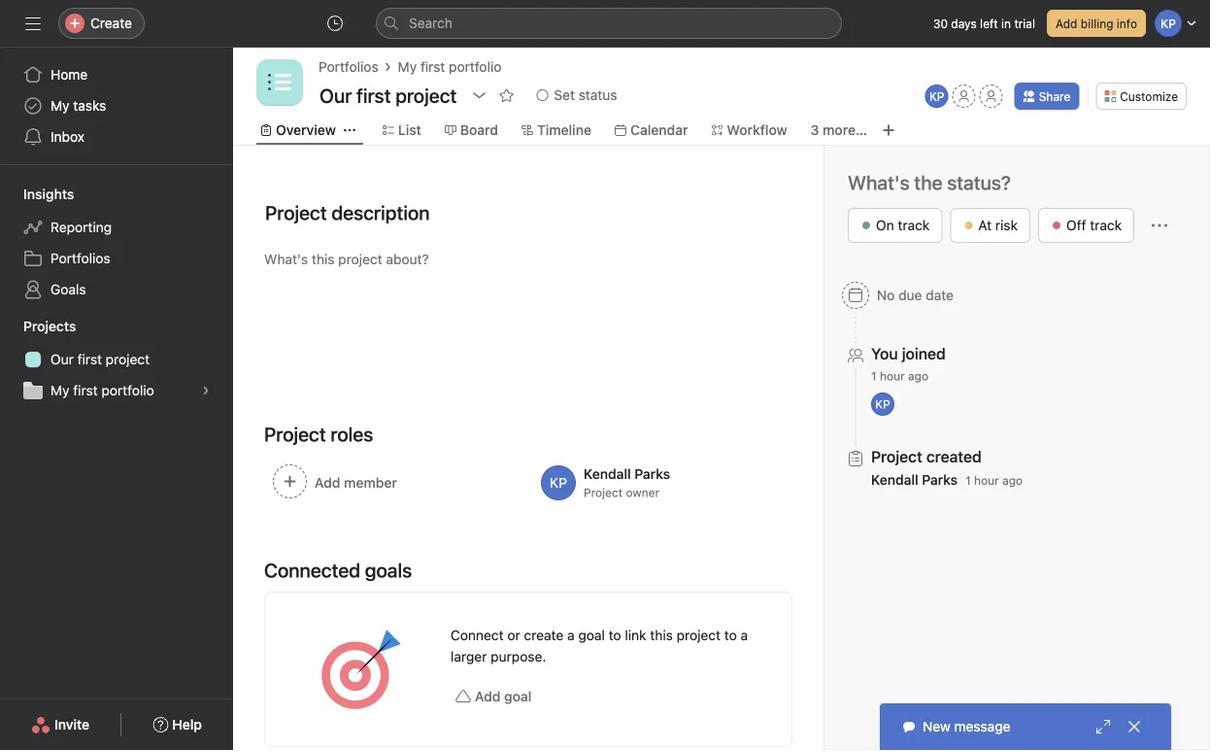 Task type: vqa. For each thing, say whether or not it's contained in the screenshot.
Timeline link
yes



Task type: locate. For each thing, give the bounding box(es) containing it.
my inside projects element
[[51, 382, 70, 398]]

30
[[934, 17, 948, 30]]

connect or create a goal to link this project to a larger purpose.
[[451, 627, 748, 665]]

1 vertical spatial my first portfolio link
[[12, 375, 222, 406]]

board
[[460, 122, 498, 138]]

1 vertical spatial ago
[[1003, 474, 1023, 487]]

0 horizontal spatial hour
[[880, 369, 905, 383]]

1 horizontal spatial kp
[[930, 89, 945, 103]]

add tab image
[[881, 122, 897, 138]]

1 horizontal spatial to
[[725, 627, 737, 643]]

calendar link
[[615, 119, 688, 141]]

add
[[1056, 17, 1078, 30], [475, 688, 501, 704]]

my for my tasks link
[[51, 98, 70, 114]]

my first portfolio link down our first project
[[12, 375, 222, 406]]

hour right parks
[[974, 474, 999, 487]]

insights
[[23, 186, 74, 202]]

project right this
[[677, 627, 721, 643]]

add billing info
[[1056, 17, 1138, 30]]

my down "search" in the left top of the page
[[398, 59, 417, 75]]

0 horizontal spatial goal
[[504, 688, 532, 704]]

at
[[979, 217, 992, 233]]

project inside connect or create a goal to link this project to a larger purpose.
[[677, 627, 721, 643]]

my inside my tasks link
[[51, 98, 70, 114]]

0 horizontal spatial 1
[[871, 369, 877, 383]]

no due date
[[877, 287, 954, 303]]

ago down joined
[[908, 369, 929, 383]]

1 vertical spatial kp
[[876, 397, 891, 411]]

first
[[421, 59, 445, 75], [77, 351, 102, 367], [73, 382, 98, 398]]

list
[[398, 122, 421, 138]]

1 horizontal spatial portfolio
[[449, 59, 502, 75]]

parks
[[922, 472, 958, 488]]

share
[[1039, 89, 1071, 103]]

0 vertical spatial project
[[106, 351, 150, 367]]

track right off
[[1090, 217, 1122, 233]]

0 vertical spatial goal
[[578, 627, 605, 643]]

1 horizontal spatial track
[[1090, 217, 1122, 233]]

1 vertical spatial 1
[[966, 474, 971, 487]]

add goal
[[475, 688, 532, 704]]

goals link
[[12, 274, 222, 305]]

1 vertical spatial goal
[[504, 688, 532, 704]]

1 a from the left
[[567, 627, 575, 643]]

3 more…
[[811, 122, 867, 138]]

1 vertical spatial add
[[475, 688, 501, 704]]

0 vertical spatial my
[[398, 59, 417, 75]]

0 vertical spatial kp
[[930, 89, 945, 103]]

0 horizontal spatial ago
[[908, 369, 929, 383]]

what's the status?
[[848, 171, 1011, 194]]

kp down 30
[[930, 89, 945, 103]]

portfolios link down history image
[[319, 56, 379, 78]]

larger
[[451, 648, 487, 665]]

kp inside button
[[930, 89, 945, 103]]

2 a from the left
[[741, 627, 748, 643]]

add down larger
[[475, 688, 501, 704]]

portfolios link
[[319, 56, 379, 78], [12, 243, 222, 274]]

0 horizontal spatial to
[[609, 627, 621, 643]]

a right create
[[567, 627, 575, 643]]

1 vertical spatial hour
[[974, 474, 999, 487]]

set status button
[[528, 82, 626, 109]]

this
[[650, 627, 673, 643]]

track
[[898, 217, 930, 233], [1090, 217, 1122, 233]]

list link
[[383, 119, 421, 141]]

my down our
[[51, 382, 70, 398]]

hour
[[880, 369, 905, 383], [974, 474, 999, 487]]

None text field
[[315, 78, 462, 113]]

kp
[[930, 89, 945, 103], [876, 397, 891, 411]]

0 vertical spatial my first portfolio
[[398, 59, 502, 75]]

portfolios link down reporting
[[12, 243, 222, 274]]

kp button
[[926, 85, 949, 108]]

my first portfolio link
[[398, 56, 502, 78], [12, 375, 222, 406]]

3
[[811, 122, 819, 138]]

0 vertical spatial add
[[1056, 17, 1078, 30]]

my first portfolio link up show options icon
[[398, 56, 502, 78]]

ago inside project created kendall parks 1 hour ago
[[1003, 474, 1023, 487]]

0 horizontal spatial my first portfolio link
[[12, 375, 222, 406]]

tab actions image
[[344, 124, 355, 136]]

more actions image
[[1152, 218, 1168, 233]]

portfolio down 'our first project' link
[[101, 382, 154, 398]]

you joined button
[[871, 344, 946, 363]]

0 vertical spatial hour
[[880, 369, 905, 383]]

kp down "you joined 1 hour ago"
[[876, 397, 891, 411]]

home link
[[12, 59, 222, 90]]

0 vertical spatial 1
[[871, 369, 877, 383]]

1 horizontal spatial ago
[[1003, 474, 1023, 487]]

0 horizontal spatial portfolio
[[101, 382, 154, 398]]

on track button
[[848, 208, 943, 243]]

first down "search" in the left top of the page
[[421, 59, 445, 75]]

2 to from the left
[[725, 627, 737, 643]]

tasks
[[73, 98, 106, 114]]

a
[[567, 627, 575, 643], [741, 627, 748, 643]]

1 vertical spatial portfolio
[[101, 382, 154, 398]]

0 horizontal spatial project
[[106, 351, 150, 367]]

goal
[[578, 627, 605, 643], [504, 688, 532, 704]]

ago right parks
[[1003, 474, 1023, 487]]

portfolios down reporting
[[51, 250, 110, 266]]

to
[[609, 627, 621, 643], [725, 627, 737, 643]]

1 track from the left
[[898, 217, 930, 233]]

first right our
[[77, 351, 102, 367]]

portfolios down history image
[[319, 59, 379, 75]]

my first portfolio up show options icon
[[398, 59, 502, 75]]

0 horizontal spatial kp
[[876, 397, 891, 411]]

add member
[[315, 475, 397, 491]]

a right this
[[741, 627, 748, 643]]

to right this
[[725, 627, 737, 643]]

add left billing
[[1056, 17, 1078, 30]]

1 horizontal spatial 1
[[966, 474, 971, 487]]

track inside "off track" button
[[1090, 217, 1122, 233]]

0 vertical spatial my first portfolio link
[[398, 56, 502, 78]]

1 horizontal spatial project
[[677, 627, 721, 643]]

2 vertical spatial my
[[51, 382, 70, 398]]

1 down the you
[[871, 369, 877, 383]]

date
[[926, 287, 954, 303]]

my first portfolio down our first project
[[51, 382, 154, 398]]

0 vertical spatial ago
[[908, 369, 929, 383]]

add for add goal
[[475, 688, 501, 704]]

goal down purpose.
[[504, 688, 532, 704]]

1 vertical spatial my
[[51, 98, 70, 114]]

or
[[508, 627, 520, 643]]

set status
[[554, 87, 617, 103]]

1 vertical spatial first
[[77, 351, 102, 367]]

1
[[871, 369, 877, 383], [966, 474, 971, 487]]

1 horizontal spatial portfolios link
[[319, 56, 379, 78]]

overview
[[276, 122, 336, 138]]

0 vertical spatial portfolios link
[[319, 56, 379, 78]]

track inside on track button
[[898, 217, 930, 233]]

off track
[[1067, 217, 1122, 233]]

search
[[409, 15, 453, 31]]

project roles
[[264, 423, 373, 445]]

1 horizontal spatial portfolios
[[319, 59, 379, 75]]

0 horizontal spatial portfolios link
[[12, 243, 222, 274]]

1 horizontal spatial hour
[[974, 474, 999, 487]]

0 horizontal spatial a
[[567, 627, 575, 643]]

2 track from the left
[[1090, 217, 1122, 233]]

you
[[871, 344, 898, 363]]

first down our first project
[[73, 382, 98, 398]]

ago
[[908, 369, 929, 383], [1003, 474, 1023, 487]]

0 horizontal spatial my first portfolio
[[51, 382, 154, 398]]

off track button
[[1039, 208, 1135, 243]]

0 horizontal spatial track
[[898, 217, 930, 233]]

left
[[980, 17, 998, 30]]

set
[[554, 87, 575, 103]]

0 horizontal spatial portfolios
[[51, 250, 110, 266]]

2 vertical spatial first
[[73, 382, 98, 398]]

1 vertical spatial portfolios link
[[12, 243, 222, 274]]

1 horizontal spatial goal
[[578, 627, 605, 643]]

to left link
[[609, 627, 621, 643]]

3 more… button
[[811, 119, 867, 141]]

project
[[106, 351, 150, 367], [677, 627, 721, 643]]

hour down the you
[[880, 369, 905, 383]]

history image
[[327, 16, 343, 31]]

first for my tasks
[[77, 351, 102, 367]]

1 right parks
[[966, 474, 971, 487]]

track for on track
[[898, 217, 930, 233]]

1 vertical spatial project
[[677, 627, 721, 643]]

1 horizontal spatial a
[[741, 627, 748, 643]]

on track
[[876, 217, 930, 233]]

0 vertical spatial portfolio
[[449, 59, 502, 75]]

status
[[579, 87, 617, 103]]

0 horizontal spatial add
[[475, 688, 501, 704]]

list image
[[268, 71, 291, 94]]

invite
[[54, 717, 90, 733]]

1 vertical spatial portfolios
[[51, 250, 110, 266]]

portfolio up show options icon
[[449, 59, 502, 75]]

my left tasks
[[51, 98, 70, 114]]

track right on
[[898, 217, 930, 233]]

1 vertical spatial my first portfolio
[[51, 382, 154, 398]]

goal left link
[[578, 627, 605, 643]]

project right our
[[106, 351, 150, 367]]

1 horizontal spatial add
[[1056, 17, 1078, 30]]



Task type: describe. For each thing, give the bounding box(es) containing it.
our first project link
[[12, 344, 222, 375]]

off
[[1067, 217, 1087, 233]]

create button
[[58, 8, 145, 39]]

search list box
[[376, 8, 842, 39]]

overview link
[[260, 119, 336, 141]]

create
[[524, 627, 564, 643]]

board link
[[445, 119, 498, 141]]

project created
[[871, 447, 982, 466]]

portfolios inside insights element
[[51, 250, 110, 266]]

risk
[[996, 217, 1018, 233]]

hour inside project created kendall parks 1 hour ago
[[974, 474, 999, 487]]

add to starred image
[[499, 87, 514, 103]]

on
[[876, 217, 894, 233]]

add member button
[[264, 456, 525, 510]]

workflow
[[727, 122, 787, 138]]

what's
[[848, 171, 910, 194]]

projects element
[[0, 309, 233, 410]]

1 inside project created kendall parks 1 hour ago
[[966, 474, 971, 487]]

goals
[[51, 281, 86, 297]]

global element
[[0, 48, 233, 164]]

info
[[1117, 17, 1138, 30]]

ago inside "you joined 1 hour ago"
[[908, 369, 929, 383]]

hide sidebar image
[[25, 16, 41, 31]]

my tasks link
[[12, 90, 222, 121]]

owner
[[626, 486, 660, 499]]

kendall parks
[[584, 466, 670, 482]]

days
[[951, 17, 977, 30]]

see details, my first portfolio image
[[200, 385, 212, 396]]

first for reporting
[[73, 382, 98, 398]]

1 horizontal spatial my first portfolio link
[[398, 56, 502, 78]]

you joined 1 hour ago
[[871, 344, 946, 383]]

my first portfolio inside projects element
[[51, 382, 154, 398]]

1 horizontal spatial my first portfolio
[[398, 59, 502, 75]]

show options image
[[472, 87, 487, 103]]

portfolio inside projects element
[[101, 382, 154, 398]]

connect
[[451, 627, 504, 643]]

joined
[[902, 344, 946, 363]]

timeline link
[[522, 119, 592, 141]]

insights element
[[0, 177, 233, 309]]

invite button
[[19, 707, 102, 742]]

purpose.
[[491, 648, 546, 665]]

more…
[[823, 122, 867, 138]]

timeline
[[537, 122, 592, 138]]

add goal button
[[451, 679, 537, 714]]

our
[[51, 351, 74, 367]]

1 inside "you joined 1 hour ago"
[[871, 369, 877, 383]]

goal inside connect or create a goal to link this project to a larger purpose.
[[578, 627, 605, 643]]

connected goals
[[264, 559, 412, 581]]

kendall parks project owner
[[584, 466, 670, 499]]

projects button
[[0, 317, 76, 336]]

insights button
[[0, 185, 74, 204]]

reporting link
[[12, 212, 222, 243]]

share button
[[1015, 83, 1080, 110]]

projects
[[23, 318, 76, 334]]

kendall parks link
[[871, 472, 958, 488]]

billing
[[1081, 17, 1114, 30]]

no
[[877, 287, 895, 303]]

new message
[[923, 718, 1011, 734]]

my for the my first portfolio link to the bottom
[[51, 382, 70, 398]]

home
[[51, 67, 88, 83]]

kendall
[[871, 472, 919, 488]]

0 vertical spatial portfolios
[[319, 59, 379, 75]]

in
[[1002, 17, 1011, 30]]

our first project
[[51, 351, 150, 367]]

help button
[[140, 707, 215, 742]]

trial
[[1015, 17, 1036, 30]]

hour inside "you joined 1 hour ago"
[[880, 369, 905, 383]]

expand new message image
[[1096, 719, 1111, 734]]

30 days left in trial
[[934, 17, 1036, 30]]

link
[[625, 627, 647, 643]]

track for off track
[[1090, 217, 1122, 233]]

add billing info button
[[1047, 10, 1146, 37]]

at risk button
[[950, 208, 1031, 243]]

add for add billing info
[[1056, 17, 1078, 30]]

reporting
[[51, 219, 112, 235]]

due
[[899, 287, 922, 303]]

the status?
[[914, 171, 1011, 194]]

no due date button
[[834, 278, 963, 313]]

calendar
[[630, 122, 688, 138]]

customize
[[1120, 89, 1178, 103]]

workflow link
[[712, 119, 787, 141]]

create
[[90, 15, 132, 31]]

inbox link
[[12, 121, 222, 153]]

inbox
[[51, 129, 85, 145]]

help
[[172, 717, 202, 733]]

project created kendall parks 1 hour ago
[[871, 447, 1023, 488]]

project
[[584, 486, 623, 499]]

close image
[[1127, 719, 1143, 734]]

Project description title text field
[[253, 192, 435, 233]]

at risk
[[979, 217, 1018, 233]]

1 to from the left
[[609, 627, 621, 643]]

my tasks
[[51, 98, 106, 114]]

search button
[[376, 8, 842, 39]]

goal inside button
[[504, 688, 532, 704]]

0 vertical spatial first
[[421, 59, 445, 75]]



